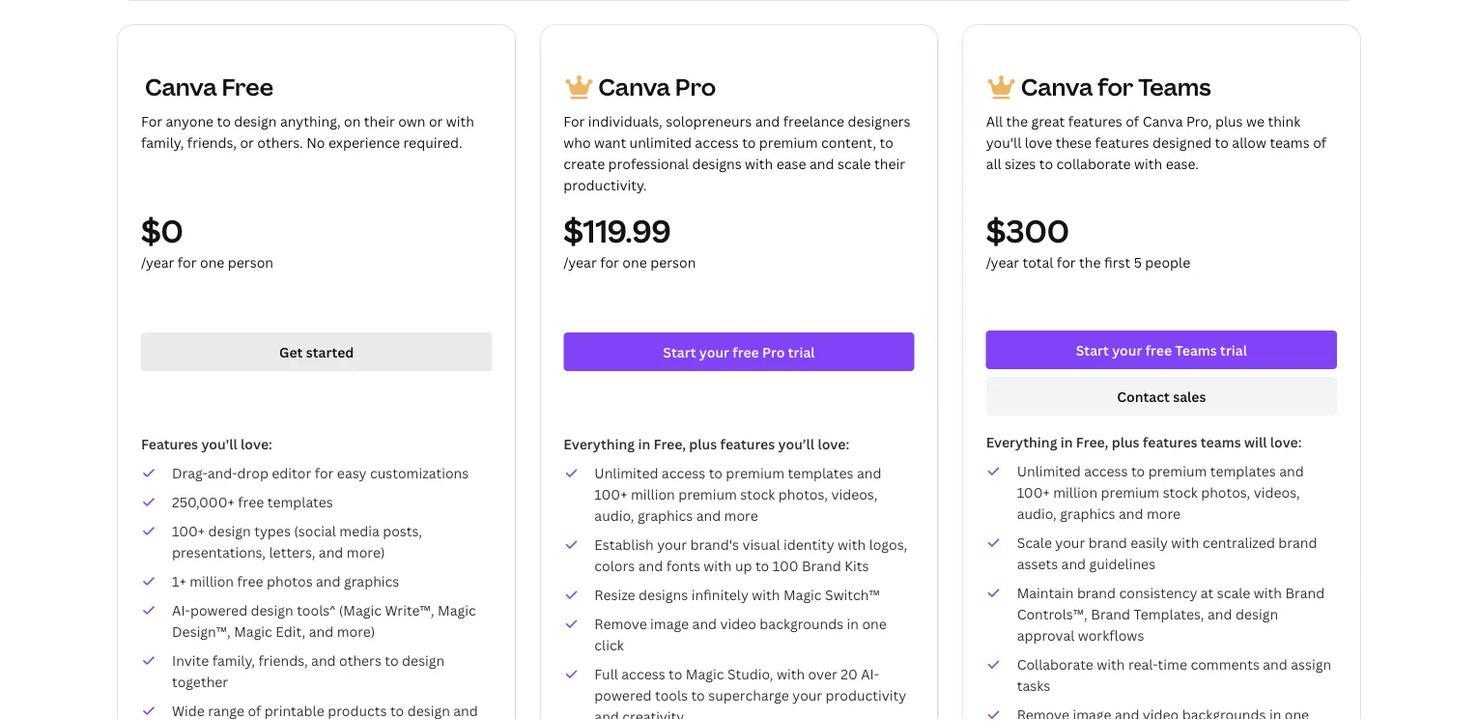 Task type: locate. For each thing, give the bounding box(es) containing it.
0 horizontal spatial family,
[[141, 133, 184, 151]]

start inside button
[[663, 343, 696, 361]]

photos, for identity
[[779, 485, 828, 503]]

professional
[[608, 154, 689, 173]]

backgrounds
[[760, 614, 844, 633]]

0 horizontal spatial one
[[200, 253, 225, 271]]

free for photos
[[237, 572, 263, 590]]

free
[[1146, 341, 1172, 359], [733, 343, 759, 361], [238, 492, 264, 511], [237, 572, 263, 590]]

features up collaborate
[[1096, 133, 1150, 151]]

/year for $0
[[141, 253, 174, 271]]

person inside $0 /year for one person get started
[[228, 253, 273, 271]]

1 vertical spatial of
[[1314, 133, 1327, 151]]

design inside invite family, friends, and others to design together
[[402, 651, 445, 669]]

presentations,
[[172, 543, 266, 561]]

more up visual
[[724, 506, 758, 524]]

0 horizontal spatial teams
[[1201, 432, 1241, 451]]

canva inside all the great features of canva pro, plus we think you'll love these features designed to allow teams of all sizes to collaborate with ease.
[[1143, 112, 1183, 130]]

design inside the 100+ design types (social media posts, presentations, letters, and more)
[[208, 521, 251, 540]]

1 horizontal spatial templates
[[788, 463, 854, 482]]

everything in free, plus features teams will love:
[[986, 432, 1302, 451]]

brand up assign
[[1286, 583, 1325, 602]]

1 horizontal spatial unlimited access to premium templates and 100+ million premium stock photos, videos, audio, graphics and more
[[1017, 461, 1304, 522]]

1 for from the left
[[141, 112, 162, 130]]

brand right centralized
[[1279, 533, 1318, 551]]

trial for start your free pro trial
[[788, 343, 815, 361]]

with left over
[[777, 664, 805, 683]]

the
[[1007, 112, 1028, 130], [1080, 253, 1101, 271]]

no
[[307, 133, 325, 151]]

0 horizontal spatial trial
[[788, 343, 815, 361]]

million for scale
[[1054, 483, 1098, 501]]

everything
[[986, 432, 1058, 451], [564, 434, 635, 453]]

100+ up establish
[[595, 485, 628, 503]]

2 horizontal spatial templates
[[1211, 461, 1276, 480]]

design inside canva free for anyone to design anything, on their own or with family, friends, or others. no experience required.
[[234, 112, 277, 130]]

/year inside $300 /year total for the first 5 people
[[986, 253, 1020, 271]]

scale inside maintain brand consistency at scale with brand controls™, brand templates, and design approval workflows
[[1217, 583, 1251, 602]]

0 vertical spatial of
[[1126, 112, 1140, 130]]

0 horizontal spatial free,
[[654, 434, 686, 453]]

your down over
[[793, 686, 823, 704]]

video
[[720, 614, 757, 633]]

0 horizontal spatial for
[[141, 112, 162, 130]]

design up edit,
[[251, 601, 294, 619]]

will
[[1245, 432, 1267, 451]]

photos, up centralized
[[1201, 483, 1251, 501]]

with down workflows
[[1097, 655, 1125, 673]]

1 vertical spatial the
[[1080, 253, 1101, 271]]

1 horizontal spatial friends,
[[258, 651, 308, 669]]

access down everything in free, plus features teams will love:
[[1085, 461, 1128, 480]]

or
[[429, 112, 443, 130], [240, 133, 254, 151]]

others
[[339, 651, 382, 669]]

1 horizontal spatial 100+
[[595, 485, 628, 503]]

your for teams
[[1113, 341, 1143, 359]]

0 horizontal spatial more
[[724, 506, 758, 524]]

1 vertical spatial scale
[[1217, 583, 1251, 602]]

videos,
[[1254, 483, 1301, 501], [832, 485, 878, 503]]

1 horizontal spatial designs
[[692, 154, 742, 173]]

for left the anyone
[[141, 112, 162, 130]]

2 horizontal spatial plus
[[1216, 112, 1243, 130]]

one inside $119.99 /year for one person
[[623, 253, 647, 271]]

1 horizontal spatial powered
[[595, 686, 652, 704]]

to inside canva free for anyone to design anything, on their own or with family, friends, or others. no experience required.
[[217, 112, 231, 130]]

trial inside start your free pro trial button
[[788, 343, 815, 361]]

/year inside $0 /year for one person get started
[[141, 253, 174, 271]]

1 horizontal spatial you'll
[[986, 133, 1022, 151]]

collaborate
[[1057, 154, 1131, 173]]

unlimited access to premium templates and 100+ million premium stock photos, videos, audio, graphics and more up easily
[[1017, 461, 1304, 522]]

100+ for scale your brand easily with centralized brand assets and guidelines
[[1017, 483, 1050, 501]]

graphics up establish
[[638, 506, 693, 524]]

all
[[986, 112, 1003, 130]]

editor
[[272, 463, 311, 482]]

free inside button
[[1146, 341, 1172, 359]]

2 horizontal spatial 100+
[[1017, 483, 1050, 501]]

and inside establish your brand's visual identity with logos, colors and fonts with up to 100 brand kits
[[639, 556, 663, 575]]

templates
[[1211, 461, 1276, 480], [788, 463, 854, 482], [267, 492, 333, 511]]

your up the everything in free, plus features you'll love:
[[699, 343, 730, 361]]

or left others.
[[240, 133, 254, 151]]

0 horizontal spatial photos,
[[779, 485, 828, 503]]

easy
[[337, 463, 367, 482]]

teams up pro,
[[1139, 71, 1212, 102]]

1 vertical spatial their
[[875, 154, 906, 173]]

person for $119.99
[[651, 253, 696, 271]]

family, up together
[[212, 651, 255, 669]]

0 horizontal spatial their
[[364, 112, 395, 130]]

your inside button
[[699, 343, 730, 361]]

designs inside for individuals, solopreneurs and freelance designers who want unlimited access to premium content, to create professional designs with ease and scale their productivity.
[[692, 154, 742, 173]]

0 horizontal spatial graphics
[[344, 572, 399, 590]]

designs up 'image'
[[639, 585, 688, 604]]

2 horizontal spatial million
[[1054, 483, 1098, 501]]

brand down 'guidelines'
[[1077, 583, 1116, 602]]

videos, down will
[[1254, 483, 1301, 501]]

access inside for individuals, solopreneurs and freelance designers who want unlimited access to premium content, to create professional designs with ease and scale their productivity.
[[695, 133, 739, 151]]

templates for centralized
[[1211, 461, 1276, 480]]

0 horizontal spatial person
[[228, 253, 273, 271]]

1 person from the left
[[228, 253, 273, 271]]

1 horizontal spatial million
[[631, 485, 675, 503]]

family,
[[141, 133, 184, 151], [212, 651, 255, 669]]

graphics for brand's
[[638, 506, 693, 524]]

0 horizontal spatial start
[[663, 343, 696, 361]]

photos, up identity
[[779, 485, 828, 503]]

1 horizontal spatial ai-
[[861, 664, 880, 683]]

and inside scale your brand easily with centralized brand assets and guidelines
[[1062, 554, 1086, 573]]

1 horizontal spatial or
[[429, 112, 443, 130]]

unlimited up scale at the bottom of page
[[1017, 461, 1081, 480]]

start
[[1076, 341, 1109, 359], [663, 343, 696, 361]]

2 horizontal spatial one
[[862, 614, 887, 633]]

start up contact sales button
[[1076, 341, 1109, 359]]

one for $119.99
[[623, 253, 647, 271]]

3 /year from the left
[[986, 253, 1020, 271]]

more
[[1147, 504, 1181, 522], [724, 506, 758, 524]]

and inside the 100+ design types (social media posts, presentations, letters, and more)
[[319, 543, 343, 561]]

brand inside maintain brand consistency at scale with brand controls™, brand templates, and design approval workflows
[[1077, 583, 1116, 602]]

trial up you'll
[[788, 343, 815, 361]]

unlimited up establish
[[595, 463, 659, 482]]

1 horizontal spatial more
[[1147, 504, 1181, 522]]

person for $0
[[228, 253, 273, 271]]

1 horizontal spatial audio,
[[1017, 504, 1057, 522]]

1 horizontal spatial plus
[[1112, 432, 1140, 451]]

and inside maintain brand consistency at scale with brand controls™, brand templates, and design approval workflows
[[1208, 605, 1233, 623]]

for inside canva free for anyone to design anything, on their own or with family, friends, or others. no experience required.
[[141, 112, 162, 130]]

1 horizontal spatial pro
[[763, 343, 785, 361]]

1 horizontal spatial graphics
[[638, 506, 693, 524]]

0 horizontal spatial friends,
[[187, 133, 237, 151]]

100+ up scale at the bottom of page
[[1017, 483, 1050, 501]]

to right the anyone
[[217, 112, 231, 130]]

friends, inside invite family, friends, and others to design together
[[258, 651, 308, 669]]

productivity
[[826, 686, 907, 704]]

teams left will
[[1201, 432, 1241, 451]]

audio, for scale
[[1017, 504, 1057, 522]]

to right tools
[[691, 686, 705, 704]]

0 horizontal spatial unlimited
[[595, 463, 659, 482]]

up
[[735, 556, 752, 575]]

switch™
[[825, 585, 880, 604]]

0 horizontal spatial in
[[638, 434, 651, 453]]

plus inside all the great features of canva pro, plus we think you'll love these features designed to allow teams of all sizes to collaborate with ease.
[[1216, 112, 1243, 130]]

friends, inside canva free for anyone to design anything, on their own or with family, friends, or others. no experience required.
[[187, 133, 237, 151]]

1 horizontal spatial one
[[623, 253, 647, 271]]

0 horizontal spatial everything
[[564, 434, 635, 453]]

start your free teams trial
[[1076, 341, 1248, 359]]

more) inside ai-powered design tools^ (magic write™, magic design™, magic edit, and more)
[[337, 622, 375, 640]]

1 horizontal spatial person
[[651, 253, 696, 271]]

0 vertical spatial ai-
[[172, 601, 190, 619]]

0 horizontal spatial designs
[[639, 585, 688, 604]]

productivity.
[[564, 175, 647, 194]]

features up these
[[1069, 112, 1123, 130]]

0 horizontal spatial scale
[[838, 154, 871, 173]]

your inside establish your brand's visual identity with logos, colors and fonts with up to 100 brand kits
[[657, 535, 687, 553]]

your right scale at the bottom of page
[[1056, 533, 1086, 551]]

magic up tools
[[686, 664, 724, 683]]

million up assets
[[1054, 483, 1098, 501]]

love
[[1025, 133, 1053, 151]]

2 horizontal spatial love:
[[1271, 432, 1302, 451]]

templates,
[[1134, 605, 1205, 623]]

0 vertical spatial pro
[[675, 71, 716, 102]]

0 horizontal spatial the
[[1007, 112, 1028, 130]]

0 vertical spatial powered
[[190, 601, 248, 619]]

time
[[1158, 655, 1188, 673]]

love: up drop
[[241, 434, 272, 453]]

canva for canva for teams
[[1021, 71, 1093, 102]]

design up comments
[[1236, 605, 1279, 623]]

0 horizontal spatial unlimited access to premium templates and 100+ million premium stock photos, videos, audio, graphics and more
[[595, 463, 882, 524]]

unlimited access to premium templates and 100+ million premium stock photos, videos, audio, graphics and more
[[1017, 461, 1304, 522], [595, 463, 882, 524]]

design
[[234, 112, 277, 130], [208, 521, 251, 540], [251, 601, 294, 619], [1236, 605, 1279, 623], [402, 651, 445, 669]]

graphics for brand
[[1060, 504, 1116, 522]]

their up experience at the left top of the page
[[364, 112, 395, 130]]

scale right at
[[1217, 583, 1251, 602]]

/year for $300
[[986, 253, 1020, 271]]

or up required.
[[429, 112, 443, 130]]

start up the everything in free, plus features you'll love:
[[663, 343, 696, 361]]

templates down will
[[1211, 461, 1276, 480]]

1 vertical spatial powered
[[595, 686, 652, 704]]

identity
[[784, 535, 835, 553]]

/year down $0
[[141, 253, 174, 271]]

1 vertical spatial or
[[240, 133, 254, 151]]

2 person from the left
[[651, 253, 696, 271]]

everything for everything in free, plus features teams will love:
[[986, 432, 1058, 451]]

your inside scale your brand easily with centralized brand assets and guidelines
[[1056, 533, 1086, 551]]

pro inside button
[[763, 343, 785, 361]]

who
[[564, 133, 591, 151]]

access inside full access to magic studio, with over 20 ai- powered tools to supercharge your productivity and creativity
[[622, 664, 666, 683]]

2 vertical spatial brand
[[1091, 605, 1131, 623]]

canva up designed
[[1143, 112, 1183, 130]]

free for pro
[[733, 343, 759, 361]]

their down designers
[[875, 154, 906, 173]]

audio, up scale at the bottom of page
[[1017, 504, 1057, 522]]

experience
[[329, 133, 400, 151]]

collaborate with real-time comments and assign tasks
[[1017, 655, 1332, 694]]

unlimited access to premium templates and 100+ million premium stock photos, videos, audio, graphics and more for easily
[[1017, 461, 1304, 522]]

0 vertical spatial the
[[1007, 112, 1028, 130]]

of
[[1126, 112, 1140, 130], [1314, 133, 1327, 151]]

for down $0
[[178, 253, 197, 271]]

2 horizontal spatial /year
[[986, 253, 1020, 271]]

love:
[[1271, 432, 1302, 451], [241, 434, 272, 453], [818, 434, 850, 453]]

0 vertical spatial friends,
[[187, 133, 237, 151]]

in inside "remove image and video backgrounds in one click"
[[847, 614, 859, 633]]

brand down identity
[[802, 556, 842, 575]]

drop
[[237, 463, 269, 482]]

stock up visual
[[741, 485, 775, 503]]

0 vertical spatial you'll
[[986, 133, 1022, 151]]

1+ million free photos and graphics
[[172, 572, 399, 590]]

stock
[[1163, 483, 1198, 501], [741, 485, 775, 503]]

and inside collaborate with real-time comments and assign tasks
[[1263, 655, 1288, 673]]

videos, up logos,
[[832, 485, 878, 503]]

canva inside canva free for anyone to design anything, on their own or with family, friends, or others. no experience required.
[[145, 71, 217, 102]]

in for everything in free, plus features teams will love:
[[1061, 432, 1073, 451]]

design down write™, on the bottom of the page
[[402, 651, 445, 669]]

media
[[340, 521, 380, 540]]

free, for everything in free, plus features teams will love:
[[1076, 432, 1109, 451]]

with left ease.
[[1135, 154, 1163, 173]]

photos, for with
[[1201, 483, 1251, 501]]

sizes
[[1005, 154, 1036, 173]]

1 horizontal spatial for
[[564, 112, 585, 130]]

templates down editor
[[267, 492, 333, 511]]

all the great features of canva pro, plus we think you'll love these features designed to allow teams of all sizes to collaborate with ease.
[[986, 112, 1327, 173]]

1 vertical spatial pro
[[763, 343, 785, 361]]

1 horizontal spatial love:
[[818, 434, 850, 453]]

start your free pro trial
[[663, 343, 815, 361]]

their inside for individuals, solopreneurs and freelance designers who want unlimited access to premium content, to create professional designs with ease and scale their productivity.
[[875, 154, 906, 173]]

drag-
[[172, 463, 207, 482]]

solopreneurs
[[666, 112, 752, 130]]

powered down full
[[595, 686, 652, 704]]

/year down $119.99
[[564, 253, 597, 271]]

canva up individuals,
[[599, 71, 671, 102]]

canva up 'great'
[[1021, 71, 1093, 102]]

premium
[[759, 133, 818, 151], [1149, 461, 1207, 480], [726, 463, 785, 482], [1101, 483, 1160, 501], [679, 485, 737, 503]]

0 horizontal spatial videos,
[[832, 485, 878, 503]]

graphics up (magic
[[344, 572, 399, 590]]

0 vertical spatial designs
[[692, 154, 742, 173]]

trial inside start your free teams trial button
[[1221, 341, 1248, 359]]

1 horizontal spatial /year
[[564, 253, 597, 271]]

with up required.
[[446, 112, 475, 130]]

love: right will
[[1271, 432, 1302, 451]]

your inside button
[[1113, 341, 1143, 359]]

0 horizontal spatial stock
[[741, 485, 775, 503]]

plus left you'll
[[689, 434, 717, 453]]

scale inside for individuals, solopreneurs and freelance designers who want unlimited access to premium content, to create professional designs with ease and scale their productivity.
[[838, 154, 871, 173]]

1 /year from the left
[[141, 253, 174, 271]]

posts,
[[383, 521, 422, 540]]

0 vertical spatial scale
[[838, 154, 871, 173]]

2 for from the left
[[564, 112, 585, 130]]

more) down media
[[347, 543, 385, 561]]

brand
[[1089, 533, 1128, 551], [1279, 533, 1318, 551], [1077, 583, 1116, 602]]

family, inside canva free for anyone to design anything, on their own or with family, friends, or others. no experience required.
[[141, 133, 184, 151]]

0 horizontal spatial brand
[[802, 556, 842, 575]]

person
[[228, 253, 273, 271], [651, 253, 696, 271]]

teams up the sales
[[1176, 341, 1217, 359]]

one for $0
[[200, 253, 225, 271]]

in
[[1061, 432, 1073, 451], [638, 434, 651, 453], [847, 614, 859, 633]]

brand's
[[691, 535, 739, 553]]

stock for easily
[[1163, 483, 1198, 501]]

100+ down 250,000+
[[172, 521, 205, 540]]

start inside button
[[1076, 341, 1109, 359]]

access down the everything in free, plus features you'll love:
[[662, 463, 706, 482]]

2 horizontal spatial brand
[[1286, 583, 1325, 602]]

0 horizontal spatial templates
[[267, 492, 333, 511]]

0 vertical spatial more)
[[347, 543, 385, 561]]

powered up design™,
[[190, 601, 248, 619]]

and
[[755, 112, 780, 130], [810, 154, 834, 173], [1280, 461, 1304, 480], [857, 463, 882, 482], [1119, 504, 1144, 522], [696, 506, 721, 524], [319, 543, 343, 561], [1062, 554, 1086, 573], [639, 556, 663, 575], [316, 572, 341, 590], [1208, 605, 1233, 623], [693, 614, 717, 633], [309, 622, 334, 640], [311, 651, 336, 669], [1263, 655, 1288, 673], [595, 707, 619, 719]]

1 horizontal spatial teams
[[1270, 133, 1310, 151]]

2 horizontal spatial graphics
[[1060, 504, 1116, 522]]

0 horizontal spatial you'll
[[201, 434, 238, 453]]

1 vertical spatial teams
[[1176, 341, 1217, 359]]

comments
[[1191, 655, 1260, 673]]

click
[[595, 635, 624, 654]]

trial up contact sales button
[[1221, 341, 1248, 359]]

1 horizontal spatial start
[[1076, 341, 1109, 359]]

1+
[[172, 572, 186, 590]]

contact
[[1117, 387, 1170, 405]]

teams down think
[[1270, 133, 1310, 151]]

/year inside $119.99 /year for one person
[[564, 253, 597, 271]]

allow
[[1233, 133, 1267, 151]]

0 horizontal spatial powered
[[190, 601, 248, 619]]

pro,
[[1187, 112, 1212, 130]]

with inside full access to magic studio, with over 20 ai- powered tools to supercharge your productivity and creativity
[[777, 664, 805, 683]]

2 horizontal spatial in
[[1061, 432, 1073, 451]]

pro up you'll
[[763, 343, 785, 361]]

individuals,
[[588, 112, 663, 130]]

powered inside full access to magic studio, with over 20 ai- powered tools to supercharge your productivity and creativity
[[595, 686, 652, 704]]

you'll inside all the great features of canva pro, plus we think you'll love these features designed to allow teams of all sizes to collaborate with ease.
[[986, 133, 1022, 151]]

1 horizontal spatial scale
[[1217, 583, 1251, 602]]

designers
[[848, 112, 911, 130]]

unlimited access to premium templates and 100+ million premium stock photos, videos, audio, graphics and more up brand's
[[595, 463, 882, 524]]

/year for $119.99
[[564, 253, 597, 271]]

2 /year from the left
[[564, 253, 597, 271]]

you'll down all
[[986, 133, 1022, 151]]

your for pro
[[699, 343, 730, 361]]

designs
[[692, 154, 742, 173], [639, 585, 688, 604]]

1 horizontal spatial brand
[[1091, 605, 1131, 623]]

templates down you'll
[[788, 463, 854, 482]]

more for visual
[[724, 506, 758, 524]]

million down presentations,
[[190, 572, 234, 590]]

stock for visual
[[741, 485, 775, 503]]

with left the ease
[[745, 154, 773, 173]]

free inside button
[[733, 343, 759, 361]]

features
[[1069, 112, 1123, 130], [1096, 133, 1150, 151], [1143, 432, 1198, 451], [721, 434, 775, 453]]

design up others.
[[234, 112, 277, 130]]

brand up workflows
[[1091, 605, 1131, 623]]

powered inside ai-powered design tools^ (magic write™, magic design™, magic edit, and more)
[[190, 601, 248, 619]]

1 horizontal spatial unlimited
[[1017, 461, 1081, 480]]

for inside $119.99 /year for one person
[[600, 253, 619, 271]]

1 horizontal spatial in
[[847, 614, 859, 633]]

with inside for individuals, solopreneurs and freelance designers who want unlimited access to premium content, to create professional designs with ease and scale their productivity.
[[745, 154, 773, 173]]

together
[[172, 672, 228, 691]]

templates for with
[[788, 463, 854, 482]]

we
[[1247, 112, 1265, 130]]

magic
[[784, 585, 822, 604], [438, 601, 476, 619], [234, 622, 272, 640], [686, 664, 724, 683]]

features you'll love:
[[141, 434, 272, 453]]

invite
[[172, 651, 209, 669]]

/year
[[141, 253, 174, 271], [564, 253, 597, 271], [986, 253, 1020, 271]]

1 horizontal spatial stock
[[1163, 483, 1198, 501]]

ai- inside full access to magic studio, with over 20 ai- powered tools to supercharge your productivity and creativity
[[861, 664, 880, 683]]

audio,
[[1017, 504, 1057, 522], [595, 506, 634, 524]]

plus left we
[[1216, 112, 1243, 130]]

one inside $0 /year for one person get started
[[200, 253, 225, 271]]

unlimited access to premium templates and 100+ million premium stock photos, videos, audio, graphics and more for visual
[[595, 463, 882, 524]]

pro up solopreneurs
[[675, 71, 716, 102]]

the left first
[[1080, 253, 1101, 271]]

more up easily
[[1147, 504, 1181, 522]]

magic inside full access to magic studio, with over 20 ai- powered tools to supercharge your productivity and creativity
[[686, 664, 724, 683]]

your for easily
[[1056, 533, 1086, 551]]

canva up the anyone
[[145, 71, 217, 102]]

1 vertical spatial brand
[[1286, 583, 1325, 602]]

to right others
[[385, 651, 399, 669]]

0 horizontal spatial ai-
[[172, 601, 190, 619]]

1 horizontal spatial trial
[[1221, 341, 1248, 359]]

family, down the anyone
[[141, 133, 184, 151]]

contact sales button
[[986, 377, 1338, 416]]

person inside $119.99 /year for one person
[[651, 253, 696, 271]]

1 horizontal spatial the
[[1080, 253, 1101, 271]]

0 vertical spatial their
[[364, 112, 395, 130]]

the right all
[[1007, 112, 1028, 130]]

design inside maintain brand consistency at scale with brand controls™, brand templates, and design approval workflows
[[1236, 605, 1279, 623]]

1 horizontal spatial everything
[[986, 432, 1058, 451]]

million up establish
[[631, 485, 675, 503]]

1 horizontal spatial of
[[1314, 133, 1327, 151]]

with right easily
[[1172, 533, 1200, 551]]

for individuals, solopreneurs and freelance designers who want unlimited access to premium content, to create professional designs with ease and scale their productivity.
[[564, 112, 911, 194]]

get
[[279, 343, 303, 361]]

free for teams
[[1146, 341, 1172, 359]]

1 vertical spatial ai-
[[861, 664, 880, 683]]

1 horizontal spatial family,
[[212, 651, 255, 669]]

teams inside button
[[1176, 341, 1217, 359]]

1 vertical spatial more)
[[337, 622, 375, 640]]

for inside for individuals, solopreneurs and freelance designers who want unlimited access to premium content, to create professional designs with ease and scale their productivity.
[[564, 112, 585, 130]]

/year left total
[[986, 253, 1020, 271]]

0 horizontal spatial pro
[[675, 71, 716, 102]]

write™,
[[385, 601, 434, 619]]

you'll
[[778, 434, 815, 453]]

unlimited for establish
[[595, 463, 659, 482]]

with down 100
[[752, 585, 780, 604]]



Task type: describe. For each thing, give the bounding box(es) containing it.
required.
[[403, 133, 463, 151]]

magic up "backgrounds"
[[784, 585, 822, 604]]

0 vertical spatial teams
[[1139, 71, 1212, 102]]

0 horizontal spatial or
[[240, 133, 254, 151]]

infinitely
[[692, 585, 749, 604]]

consistency
[[1120, 583, 1198, 602]]

started
[[306, 343, 354, 361]]

all
[[986, 154, 1002, 173]]

maintain
[[1017, 583, 1074, 602]]

100+ for establish your brand's visual identity with logos, colors and fonts with up to 100 brand kits
[[595, 485, 628, 503]]

think
[[1268, 112, 1301, 130]]

total
[[1023, 253, 1054, 271]]

to down love
[[1040, 154, 1053, 173]]

plus for love:
[[689, 434, 717, 453]]

remove
[[595, 614, 647, 633]]

with inside scale your brand easily with centralized brand assets and guidelines
[[1172, 533, 1200, 551]]

magic right write™, on the bottom of the page
[[438, 601, 476, 619]]

(magic
[[339, 601, 382, 619]]

full access to magic studio, with over 20 ai- powered tools to supercharge your productivity and creativity
[[595, 664, 907, 719]]

letters,
[[269, 543, 315, 561]]

audio, for establish
[[595, 506, 634, 524]]

with inside all the great features of canva pro, plus we think you'll love these features designed to allow teams of all sizes to collaborate with ease.
[[1135, 154, 1163, 173]]

and inside "remove image and video backgrounds in one click"
[[693, 614, 717, 633]]

kits
[[845, 556, 869, 575]]

logos,
[[869, 535, 908, 553]]

to up tools
[[669, 664, 683, 683]]

free, for everything in free, plus features you'll love:
[[654, 434, 686, 453]]

ease
[[777, 154, 807, 173]]

on
[[344, 112, 361, 130]]

0 vertical spatial or
[[429, 112, 443, 130]]

design™,
[[172, 622, 231, 640]]

plus for will
[[1112, 432, 1140, 451]]

with up kits
[[838, 535, 866, 553]]

to down everything in free, plus features teams will love:
[[1132, 461, 1145, 480]]

100+ inside the 100+ design types (social media posts, presentations, letters, and more)
[[172, 521, 205, 540]]

content,
[[821, 133, 877, 151]]

start for start your free pro trial
[[663, 343, 696, 361]]

1 vertical spatial you'll
[[201, 434, 238, 453]]

family, inside invite family, friends, and others to design together
[[212, 651, 255, 669]]

and inside invite family, friends, and others to design together
[[311, 651, 336, 669]]

videos, for with
[[832, 485, 878, 503]]

and-
[[207, 463, 237, 482]]

with down brand's
[[704, 556, 732, 575]]

100+ design types (social media posts, presentations, letters, and more)
[[172, 521, 422, 561]]

edit,
[[276, 622, 306, 640]]

$300 /year total for the first 5 people
[[986, 210, 1191, 271]]

canva for canva free for anyone to design anything, on their own or with family, friends, or others. no experience required.
[[145, 71, 217, 102]]

others.
[[257, 133, 303, 151]]

to inside establish your brand's visual identity with logos, colors and fonts with up to 100 brand kits
[[756, 556, 770, 575]]

0 horizontal spatial of
[[1126, 112, 1140, 130]]

and inside full access to magic studio, with over 20 ai- powered tools to supercharge your productivity and creativity
[[595, 707, 619, 719]]

teams inside all the great features of canva pro, plus we think you'll love these features designed to allow teams of all sizes to collaborate with ease.
[[1270, 133, 1310, 151]]

to down designers
[[880, 133, 894, 151]]

first
[[1105, 253, 1131, 271]]

your for visual
[[657, 535, 687, 553]]

assign
[[1291, 655, 1332, 673]]

tasks
[[1017, 676, 1051, 694]]

to down the everything in free, plus features you'll love:
[[709, 463, 723, 482]]

photos
[[267, 572, 313, 590]]

centralized
[[1203, 533, 1276, 551]]

features down contact sales button
[[1143, 432, 1198, 451]]

want
[[594, 133, 626, 151]]

studio,
[[728, 664, 774, 683]]

invite family, friends, and others to design together
[[172, 651, 445, 691]]

types
[[254, 521, 291, 540]]

in for everything in free, plus features you'll love:
[[638, 434, 651, 453]]

scale your brand easily with centralized brand assets and guidelines
[[1017, 533, 1318, 573]]

and inside ai-powered design tools^ (magic write™, magic design™, magic edit, and more)
[[309, 622, 334, 640]]

canva for teams
[[1021, 71, 1212, 102]]

with inside canva free for anyone to design anything, on their own or with family, friends, or others. no experience required.
[[446, 112, 475, 130]]

easily
[[1131, 533, 1168, 551]]

$300
[[986, 210, 1070, 252]]

trial for start your free teams trial
[[1221, 341, 1248, 359]]

more) inside the 100+ design types (social media posts, presentations, letters, and more)
[[347, 543, 385, 561]]

people
[[1146, 253, 1191, 271]]

with inside maintain brand consistency at scale with brand controls™, brand templates, and design approval workflows
[[1254, 583, 1282, 602]]

fonts
[[666, 556, 701, 575]]

unlimited for scale
[[1017, 461, 1081, 480]]

videos, for centralized
[[1254, 483, 1301, 501]]

features left you'll
[[721, 434, 775, 453]]

with inside collaborate with real-time comments and assign tasks
[[1097, 655, 1125, 673]]

features
[[141, 434, 198, 453]]

to inside invite family, friends, and others to design together
[[385, 651, 399, 669]]

brand up 'guidelines'
[[1089, 533, 1128, 551]]

workflows
[[1078, 626, 1145, 644]]

$119.99 /year for one person
[[564, 210, 696, 271]]

drag-and-drop editor for easy customizations
[[172, 463, 469, 482]]

the inside all the great features of canva pro, plus we think you'll love these features designed to allow teams of all sizes to collaborate with ease.
[[1007, 112, 1028, 130]]

canva for canva pro
[[599, 71, 671, 102]]

everything for everything in free, plus features you'll love:
[[564, 434, 635, 453]]

these
[[1056, 133, 1092, 151]]

0 horizontal spatial love:
[[241, 434, 272, 453]]

get started button
[[141, 332, 492, 371]]

start your free teams trial button
[[986, 331, 1338, 369]]

for inside $300 /year total for the first 5 people
[[1057, 253, 1076, 271]]

$119.99
[[564, 210, 671, 252]]

for inside $0 /year for one person get started
[[178, 253, 197, 271]]

free
[[222, 71, 273, 102]]

start for start your free teams trial
[[1076, 341, 1109, 359]]

(social
[[294, 521, 336, 540]]

1 vertical spatial designs
[[639, 585, 688, 604]]

creativity
[[623, 707, 685, 719]]

the inside $300 /year total for the first 5 people
[[1080, 253, 1101, 271]]

designed
[[1153, 133, 1212, 151]]

canva pro
[[599, 71, 716, 102]]

brand inside establish your brand's visual identity with logos, colors and fonts with up to 100 brand kits
[[802, 556, 842, 575]]

0 horizontal spatial million
[[190, 572, 234, 590]]

$0 /year for one person get started
[[141, 210, 354, 361]]

100
[[773, 556, 799, 575]]

anything,
[[280, 112, 341, 130]]

magic left edit,
[[234, 622, 272, 640]]

tools
[[655, 686, 688, 704]]

approval
[[1017, 626, 1075, 644]]

1 vertical spatial teams
[[1201, 432, 1241, 451]]

remove image and video backgrounds in one click
[[595, 614, 887, 654]]

their inside canva free for anyone to design anything, on their own or with family, friends, or others. no experience required.
[[364, 112, 395, 130]]

your inside full access to magic studio, with over 20 ai- powered tools to supercharge your productivity and creativity
[[793, 686, 823, 704]]

contact sales
[[1117, 387, 1207, 405]]

maintain brand consistency at scale with brand controls™, brand templates, and design approval workflows
[[1017, 583, 1325, 644]]

premium inside for individuals, solopreneurs and freelance designers who want unlimited access to premium content, to create professional designs with ease and scale their productivity.
[[759, 133, 818, 151]]

250,000+
[[172, 492, 235, 511]]

for up all the great features of canva pro, plus we think you'll love these features designed to allow teams of all sizes to collaborate with ease.
[[1098, 71, 1134, 102]]

image
[[651, 614, 689, 633]]

ai- inside ai-powered design tools^ (magic write™, magic design™, magic edit, and more)
[[172, 601, 190, 619]]

start your free pro trial button
[[564, 332, 915, 371]]

full
[[595, 664, 618, 683]]

more for easily
[[1147, 504, 1181, 522]]

anyone
[[166, 112, 214, 130]]

tools^
[[297, 601, 336, 619]]

one inside "remove image and video backgrounds in one click"
[[862, 614, 887, 633]]

at
[[1201, 583, 1214, 602]]

design inside ai-powered design tools^ (magic write™, magic design™, magic edit, and more)
[[251, 601, 294, 619]]

supercharge
[[709, 686, 789, 704]]

million for establish
[[631, 485, 675, 503]]

20
[[841, 664, 858, 683]]

own
[[398, 112, 426, 130]]

resize
[[595, 585, 636, 604]]

assets
[[1017, 554, 1058, 573]]

to left the allow
[[1215, 133, 1229, 151]]

canva free for anyone to design anything, on their own or with family, friends, or others. no experience required.
[[141, 71, 475, 151]]

sales
[[1173, 387, 1207, 405]]

everything in free, plus features you'll love:
[[564, 434, 850, 453]]

for left easy
[[315, 463, 334, 482]]

to down solopreneurs
[[742, 133, 756, 151]]



Task type: vqa. For each thing, say whether or not it's contained in the screenshot.
Social
no



